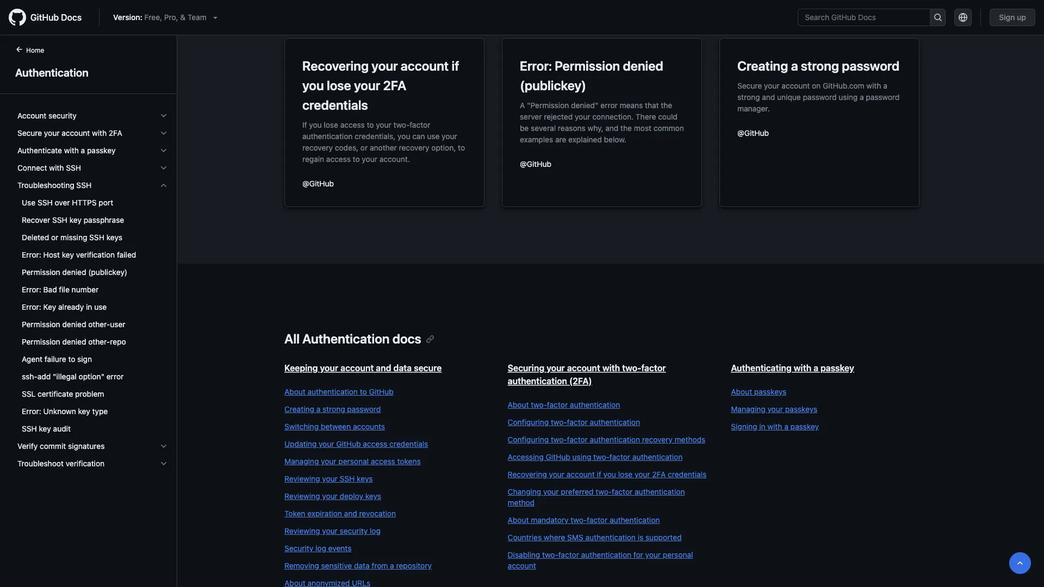 Task type: vqa. For each thing, say whether or not it's contained in the screenshot.
passkey for Authenticating with a passkey
yes



Task type: describe. For each thing, give the bounding box(es) containing it.
ssh down "recover ssh key passphrase" link at the top left of the page
[[89, 233, 104, 242]]

authenticate
[[17, 146, 62, 155]]

a "permission denied" error means that the server rejected your connection. there could be several reasons why, and the most common examples are explained below.
[[520, 101, 684, 144]]

0 vertical spatial log
[[370, 527, 381, 536]]

your inside dropdown button
[[44, 129, 60, 138]]

disabling
[[508, 551, 540, 560]]

1 horizontal spatial data
[[394, 363, 412, 374]]

1 vertical spatial creating
[[285, 405, 314, 414]]

sign
[[77, 355, 92, 364]]

securing your account with two-factor authentication (2fa) link
[[508, 363, 666, 387]]

key left audit
[[39, 425, 51, 434]]

several
[[531, 124, 556, 132]]

authentication down configuring two-factor authentication link
[[590, 436, 640, 445]]

sc 9kayk9 0 image for account security
[[159, 112, 168, 120]]

recover ssh key passphrase
[[22, 216, 124, 225]]

account security button
[[13, 107, 172, 125]]

secure for secure your account on github.com with a strong and unique password using a password manager.
[[738, 81, 762, 90]]

repository
[[396, 562, 432, 571]]

most
[[634, 124, 652, 132]]

github docs
[[30, 12, 82, 23]]

pro,
[[164, 13, 178, 22]]

1 horizontal spatial the
[[661, 101, 673, 110]]

1 horizontal spatial recovery
[[399, 143, 430, 152]]

with down account security dropdown button
[[92, 129, 107, 138]]

two- down configuring two-factor authentication
[[551, 436, 567, 445]]

account.
[[380, 155, 410, 163]]

key
[[43, 303, 56, 312]]

key for unknown
[[78, 407, 90, 416]]

recovering your account if you lose your 2fa credentials inside recovering your account if you lose your 2fa credentials link
[[508, 470, 707, 479]]

docs
[[393, 331, 422, 347]]

ssh up https
[[76, 181, 92, 190]]

revocation
[[359, 510, 396, 518]]

credentials inside recovering your account if you lose your 2fa credentials link
[[668, 470, 707, 479]]

countries
[[508, 533, 542, 542]]

github right accessing
[[546, 453, 571, 462]]

secure your account with 2fa
[[17, 129, 122, 138]]

version:
[[113, 13, 142, 22]]

2fa inside the recovering your account if you lose your 2fa credentials
[[383, 78, 407, 93]]

with up about passkeys link
[[794, 363, 812, 374]]

your inside "link"
[[768, 405, 783, 414]]

reviewing your security log
[[285, 527, 381, 536]]

ssh up deploy
[[340, 475, 355, 484]]

two- down the configuring two-factor authentication recovery methods
[[594, 453, 610, 462]]

connect
[[17, 163, 47, 172]]

means
[[620, 101, 643, 110]]

about for authenticating with a passkey
[[731, 388, 753, 397]]

about authentication to github
[[285, 388, 394, 397]]

2 vertical spatial passkey
[[791, 422, 819, 431]]

option,
[[432, 143, 456, 152]]

error: permission denied (publickey)
[[520, 58, 664, 93]]

passkey for authenticate with a passkey
[[87, 146, 116, 155]]

removing
[[285, 562, 319, 571]]

secure your account with 2fa button
[[13, 125, 172, 142]]

2 horizontal spatial 2fa
[[653, 470, 666, 479]]

to down 'keeping your account and data secure' link
[[360, 388, 367, 397]]

0 vertical spatial creating
[[738, 58, 789, 73]]

authenticating with a passkey
[[731, 363, 855, 374]]

deleted or missing ssh keys
[[22, 233, 122, 242]]

0 vertical spatial credentials
[[303, 97, 368, 113]]

sc 9kayk9 0 image for connect with ssh
[[159, 164, 168, 172]]

error: for error: key already in use
[[22, 303, 41, 312]]

use ssh over https port link
[[13, 194, 172, 212]]

recovery inside configuring two-factor authentication recovery methods link
[[642, 436, 673, 445]]

can
[[413, 132, 425, 141]]

error: for error: permission denied (publickey)
[[520, 58, 552, 73]]

a up switching between accounts
[[316, 405, 321, 414]]

0 horizontal spatial using
[[573, 453, 592, 462]]

verification inside dropdown button
[[66, 459, 105, 468]]

denied inside error: permission denied (publickey)
[[623, 58, 664, 73]]

about down the method
[[508, 516, 529, 525]]

deploy
[[340, 492, 363, 501]]

signing in with a passkey link
[[731, 422, 933, 433]]

all
[[285, 331, 300, 347]]

authentication down about mandatory two-factor authentication link
[[586, 533, 636, 542]]

use ssh over https port
[[22, 198, 113, 207]]

ssh-add "illegal option" error
[[22, 372, 124, 381]]

reviewing for reviewing your security log
[[285, 527, 320, 536]]

authentication inside changing your preferred two-factor authentication method
[[635, 488, 685, 497]]

error: key already in use link
[[13, 299, 172, 316]]

authenticate with a passkey button
[[13, 142, 172, 159]]

ssl certificate problem link
[[13, 386, 172, 403]]

2fa inside dropdown button
[[109, 129, 122, 138]]

ssh down authenticate with a passkey
[[66, 163, 81, 172]]

two- down securing
[[531, 401, 547, 410]]

permission denied (publickey)
[[22, 268, 127, 277]]

file
[[59, 285, 70, 294]]

account security
[[17, 111, 77, 120]]

account inside secure your account on github.com with a strong and unique password using a password manager.
[[782, 81, 810, 90]]

denied for permission denied (publickey)
[[62, 268, 86, 277]]

your inside disabling two-factor authentication for your personal account
[[646, 551, 661, 560]]

(publickey) inside error: permission denied (publickey)
[[520, 78, 587, 93]]

0 vertical spatial strong
[[801, 58, 840, 73]]

@github for recovering your account if you lose your 2fa credentials
[[303, 179, 334, 188]]

strong inside creating a strong password link
[[323, 405, 345, 414]]

other- for repo
[[88, 338, 110, 347]]

scroll to top image
[[1016, 559, 1025, 568]]

keeping
[[285, 363, 318, 374]]

verify commit signatures
[[17, 442, 105, 451]]

authentication up configuring two-factor authentication link
[[570, 401, 620, 410]]

about for keeping your account and data secure
[[285, 388, 306, 397]]

passphrase
[[84, 216, 124, 225]]

ssh-add "illegal option" error link
[[13, 368, 172, 386]]

use inside "link"
[[94, 303, 107, 312]]

docs
[[61, 12, 82, 23]]

about passkeys
[[731, 388, 787, 397]]

failed
[[117, 251, 136, 260]]

your inside secure your account on github.com with a strong and unique password using a password manager.
[[764, 81, 780, 90]]

to inside troubleshooting ssh element
[[68, 355, 75, 364]]

why,
[[588, 124, 604, 132]]

two- down about two-factor authentication
[[551, 418, 567, 427]]

permission denied other-user link
[[13, 316, 172, 334]]

your inside a "permission denied" error means that the server rejected your connection. there could be several reasons why, and the most common examples are explained below.
[[575, 112, 591, 121]]

credentials inside updating your github access credentials 'link'
[[390, 440, 428, 449]]

credentials,
[[355, 132, 396, 141]]

Search GitHub Docs search field
[[799, 9, 931, 26]]

over
[[55, 198, 70, 207]]

accessing github using two-factor authentication
[[508, 453, 683, 462]]

passkeys inside about passkeys link
[[755, 388, 787, 397]]

recover ssh key passphrase link
[[13, 212, 172, 229]]

expiration
[[308, 510, 342, 518]]

1 vertical spatial log
[[316, 544, 326, 553]]

ssh-
[[22, 372, 37, 381]]

a right github.com
[[884, 81, 888, 90]]

sc 9kayk9 0 image for authenticate with a passkey
[[159, 146, 168, 155]]

about mandatory two-factor authentication
[[508, 516, 660, 525]]

permission denied other-repo link
[[13, 334, 172, 351]]

your inside changing your preferred two-factor authentication method
[[544, 488, 559, 497]]

using inside secure your account on github.com with a strong and unique password using a password manager.
[[839, 92, 858, 101]]

another
[[370, 143, 397, 152]]

troubleshoot verification
[[17, 459, 105, 468]]

github left docs
[[30, 12, 59, 23]]

deleted or missing ssh keys link
[[13, 229, 172, 246]]

add
[[37, 372, 51, 381]]

reasons
[[558, 124, 586, 132]]

free,
[[144, 13, 162, 22]]

0 horizontal spatial the
[[621, 124, 632, 132]]

permission for permission denied other-user
[[22, 320, 60, 329]]

or inside troubleshooting ssh element
[[51, 233, 58, 242]]

account inside the recovering your account if you lose your 2fa credentials
[[401, 58, 449, 73]]

user
[[110, 320, 125, 329]]

port
[[99, 198, 113, 207]]

keys for reviewing your deploy keys
[[365, 492, 381, 501]]

sms
[[568, 533, 584, 542]]

factor inside changing your preferred two-factor authentication method
[[612, 488, 633, 497]]

(2fa)
[[570, 376, 592, 387]]

reviewing for reviewing your ssh keys
[[285, 475, 320, 484]]

verification inside troubleshooting ssh element
[[76, 251, 115, 260]]

1 horizontal spatial if
[[597, 470, 602, 479]]

reviewing your ssh keys link
[[285, 474, 486, 485]]

authentication inside if you lose access to your two-factor authentication credentials, you can use your recovery codes, or another recovery option, to regain access to your account.
[[303, 132, 353, 141]]

a up about passkeys link
[[814, 363, 819, 374]]

authenticating with a passkey link
[[731, 363, 855, 374]]

access for lose
[[340, 120, 365, 129]]

you down accessing github using two-factor authentication link
[[604, 470, 616, 479]]

error inside a "permission denied" error means that the server rejected your connection. there could be several reasons why, and the most common examples are explained below.
[[601, 101, 618, 110]]

events
[[328, 544, 352, 553]]

two- inside disabling two-factor authentication for your personal account
[[542, 551, 559, 560]]

token expiration and revocation
[[285, 510, 396, 518]]

access down codes,
[[326, 155, 351, 163]]

verify commit signatures button
[[13, 438, 172, 455]]

a down managing your passkeys
[[785, 422, 789, 431]]

and inside a "permission denied" error means that the server rejected your connection. there could be several reasons why, and the most common examples are explained below.
[[606, 124, 619, 132]]

search image
[[934, 13, 943, 22]]

connect with ssh button
[[13, 159, 172, 177]]

managing your passkeys
[[731, 405, 818, 414]]

option"
[[79, 372, 104, 381]]

passkey for authenticating with a passkey
[[821, 363, 855, 374]]

on
[[812, 81, 821, 90]]

permission denied other-repo
[[22, 338, 126, 347]]

version: free, pro, & team
[[113, 13, 207, 22]]

1 vertical spatial in
[[760, 422, 766, 431]]

unique
[[778, 92, 801, 101]]

managing for managing your passkeys
[[731, 405, 766, 414]]

configuring for configuring two-factor authentication recovery methods
[[508, 436, 549, 445]]

(publickey) inside the permission denied (publickey) link
[[88, 268, 127, 277]]

disabling two-factor authentication for your personal account
[[508, 551, 693, 571]]

reviewing for reviewing your deploy keys
[[285, 492, 320, 501]]

authenticate with a passkey
[[17, 146, 116, 155]]

if you lose access to your two-factor authentication credentials, you can use your recovery codes, or another recovery option, to regain access to your account.
[[303, 120, 465, 163]]

ssh down over on the top
[[52, 216, 67, 225]]

authentication inside securing your account with two-factor authentication (2fa)
[[508, 376, 567, 387]]

0 horizontal spatial personal
[[339, 457, 369, 466]]

access for personal
[[371, 457, 395, 466]]

0 horizontal spatial recovering your account if you lose your 2fa credentials
[[303, 58, 459, 113]]

and down deploy
[[344, 510, 357, 518]]

1 vertical spatial creating a strong password
[[285, 405, 381, 414]]

security inside dropdown button
[[48, 111, 77, 120]]

security log events
[[285, 544, 352, 553]]

configuring two-factor authentication recovery methods
[[508, 436, 706, 445]]

a up unique
[[791, 58, 798, 73]]



Task type: locate. For each thing, give the bounding box(es) containing it.
using
[[839, 92, 858, 101], [573, 453, 592, 462]]

permission up agent
[[22, 338, 60, 347]]

1 vertical spatial credentials
[[390, 440, 428, 449]]

lose
[[327, 78, 351, 93], [324, 120, 338, 129], [618, 470, 633, 479]]

or down credentials,
[[361, 143, 368, 152]]

2 reviewing from the top
[[285, 492, 320, 501]]

the up below.
[[621, 124, 632, 132]]

securing
[[508, 363, 545, 374]]

about down authenticating
[[731, 388, 753, 397]]

passkeys inside the managing your passkeys "link"
[[785, 405, 818, 414]]

1 vertical spatial strong
[[738, 92, 760, 101]]

signing
[[731, 422, 758, 431]]

1 vertical spatial lose
[[324, 120, 338, 129]]

a
[[791, 58, 798, 73], [884, 81, 888, 90], [860, 92, 864, 101], [81, 146, 85, 155], [814, 363, 819, 374], [316, 405, 321, 414], [785, 422, 789, 431], [390, 562, 394, 571]]

about for securing your account with two-factor authentication (2fa)
[[508, 401, 529, 410]]

factor inside if you lose access to your two-factor authentication credentials, you can use your recovery codes, or another recovery option, to regain access to your account.
[[410, 120, 431, 129]]

authentication down about two-factor authentication link
[[590, 418, 640, 427]]

1 vertical spatial if
[[597, 470, 602, 479]]

0 vertical spatial configuring
[[508, 418, 549, 427]]

secure
[[738, 81, 762, 90], [17, 129, 42, 138]]

0 horizontal spatial strong
[[323, 405, 345, 414]]

a inside dropdown button
[[81, 146, 85, 155]]

0 vertical spatial other-
[[88, 320, 110, 329]]

you right if at the top of page
[[309, 120, 322, 129]]

managing your personal access tokens
[[285, 457, 421, 466]]

permission inside error: permission denied (publickey)
[[555, 58, 620, 73]]

up
[[1017, 13, 1027, 22]]

(publickey) down error: host key verification failed link
[[88, 268, 127, 277]]

recovery left methods
[[642, 436, 673, 445]]

2 horizontal spatial recovery
[[642, 436, 673, 445]]

3 sc 9kayk9 0 image from the top
[[159, 181, 168, 190]]

1 vertical spatial sc 9kayk9 0 image
[[159, 164, 168, 172]]

@github down regain in the left of the page
[[303, 179, 334, 188]]

1 vertical spatial the
[[621, 124, 632, 132]]

account inside securing your account with two-factor authentication (2fa)
[[567, 363, 601, 374]]

0 vertical spatial reviewing
[[285, 475, 320, 484]]

updating
[[285, 440, 317, 449]]

you left can
[[398, 132, 410, 141]]

two- inside if you lose access to your two-factor authentication credentials, you can use your recovery codes, or another recovery option, to regain access to your account.
[[394, 120, 410, 129]]

verify
[[17, 442, 38, 451]]

error up connection.
[[601, 101, 618, 110]]

0 horizontal spatial security
[[48, 111, 77, 120]]

0 vertical spatial security
[[48, 111, 77, 120]]

with down managing your passkeys
[[768, 422, 783, 431]]

0 vertical spatial 2fa
[[383, 78, 407, 93]]

recovery down can
[[399, 143, 430, 152]]

managing inside "link"
[[731, 405, 766, 414]]

where
[[544, 533, 565, 542]]

that
[[645, 101, 659, 110]]

to up credentials,
[[367, 120, 374, 129]]

sign up link
[[990, 9, 1036, 26]]

1 sc 9kayk9 0 image from the top
[[159, 112, 168, 120]]

denied for permission denied other-repo
[[62, 338, 86, 347]]

sc 9kayk9 0 image inside account security dropdown button
[[159, 112, 168, 120]]

between
[[321, 422, 351, 431]]

use
[[427, 132, 440, 141], [94, 303, 107, 312]]

"illegal
[[53, 372, 77, 381]]

0 horizontal spatial secure
[[17, 129, 42, 138]]

0 horizontal spatial in
[[86, 303, 92, 312]]

0 horizontal spatial authentication
[[15, 66, 89, 79]]

signatures
[[68, 442, 105, 451]]

sc 9kayk9 0 image for troubleshoot verification
[[159, 460, 168, 468]]

0 vertical spatial secure
[[738, 81, 762, 90]]

@github down the manager.
[[738, 128, 769, 137]]

your inside securing your account with two-factor authentication (2fa)
[[547, 363, 565, 374]]

https
[[72, 198, 97, 207]]

strong inside secure your account on github.com with a strong and unique password using a password manager.
[[738, 92, 760, 101]]

github up 'managing your personal access tokens'
[[336, 440, 361, 449]]

to left sign
[[68, 355, 75, 364]]

reviewing your security log link
[[285, 526, 486, 537]]

with inside secure your account on github.com with a strong and unique password using a password manager.
[[867, 81, 882, 90]]

about
[[285, 388, 306, 397], [731, 388, 753, 397], [508, 401, 529, 410], [508, 516, 529, 525]]

github.com
[[823, 81, 865, 90]]

None search field
[[798, 9, 946, 26]]

authentication down 'countries where sms authentication is supported' link
[[581, 551, 632, 560]]

troubleshooting ssh element
[[9, 177, 177, 438], [9, 194, 177, 438]]

passkeys
[[755, 388, 787, 397], [785, 405, 818, 414]]

@github for error: permission denied (publickey)
[[520, 159, 552, 168]]

denied down permission denied other-user
[[62, 338, 86, 347]]

1 vertical spatial (publickey)
[[88, 268, 127, 277]]

password
[[842, 58, 900, 73], [803, 92, 837, 101], [866, 92, 900, 101], [347, 405, 381, 414]]

sc 9kayk9 0 image
[[159, 112, 168, 120], [159, 129, 168, 138], [159, 181, 168, 190], [159, 442, 168, 451]]

security
[[48, 111, 77, 120], [340, 527, 368, 536]]

sc 9kayk9 0 image inside troubleshoot verification dropdown button
[[159, 460, 168, 468]]

passkeys up signing in with a passkey
[[785, 405, 818, 414]]

2 sc 9kayk9 0 image from the top
[[159, 129, 168, 138]]

error: bad file number link
[[13, 281, 172, 299]]

secure down "account"
[[17, 129, 42, 138]]

about down securing
[[508, 401, 529, 410]]

1 horizontal spatial creating
[[738, 58, 789, 73]]

use down error: bad file number link
[[94, 303, 107, 312]]

error: for error: unknown key type
[[22, 407, 41, 416]]

2 vertical spatial credentials
[[668, 470, 707, 479]]

configuring for configuring two-factor authentication
[[508, 418, 549, 427]]

2 configuring from the top
[[508, 436, 549, 445]]

0 vertical spatial use
[[427, 132, 440, 141]]

about down 'keeping'
[[285, 388, 306, 397]]

permission down key
[[22, 320, 60, 329]]

denied for permission denied other-user
[[62, 320, 86, 329]]

1 horizontal spatial creating a strong password
[[738, 58, 900, 73]]

error: inside error: unknown key type link
[[22, 407, 41, 416]]

key
[[69, 216, 82, 225], [62, 251, 74, 260], [78, 407, 90, 416], [39, 425, 51, 434]]

1 vertical spatial using
[[573, 453, 592, 462]]

authentication down securing
[[508, 376, 567, 387]]

updating your github access credentials link
[[285, 439, 486, 450]]

1 vertical spatial authentication
[[303, 331, 390, 347]]

access inside managing your personal access tokens link
[[371, 457, 395, 466]]

use right can
[[427, 132, 440, 141]]

reviewing inside reviewing your security log link
[[285, 527, 320, 536]]

0 horizontal spatial data
[[354, 562, 370, 571]]

creating up switching
[[285, 405, 314, 414]]

a down secure your account with 2fa dropdown button on the top of the page
[[81, 146, 85, 155]]

other- down permission denied other-user link
[[88, 338, 110, 347]]

0 horizontal spatial 2fa
[[109, 129, 122, 138]]

@github
[[738, 128, 769, 137], [520, 159, 552, 168], [303, 179, 334, 188]]

1 troubleshooting ssh element from the top
[[9, 177, 177, 438]]

to right option,
[[458, 143, 465, 152]]

ssh up verify
[[22, 425, 37, 434]]

0 vertical spatial sc 9kayk9 0 image
[[159, 146, 168, 155]]

0 horizontal spatial @github
[[303, 179, 334, 188]]

using down the configuring two-factor authentication recovery methods
[[573, 453, 592, 462]]

0 horizontal spatial managing
[[285, 457, 319, 466]]

reviewing inside "reviewing your deploy keys" link
[[285, 492, 320, 501]]

data left secure on the left of the page
[[394, 363, 412, 374]]

passkey down the managing your passkeys "link"
[[791, 422, 819, 431]]

permission for permission denied other-repo
[[22, 338, 60, 347]]

log left events
[[316, 544, 326, 553]]

1 vertical spatial configuring
[[508, 436, 549, 445]]

sc 9kayk9 0 image
[[159, 146, 168, 155], [159, 164, 168, 172], [159, 460, 168, 468]]

agent failure to sign
[[22, 355, 92, 364]]

tooltip
[[1010, 553, 1032, 575]]

creating a strong password up the on
[[738, 58, 900, 73]]

key up missing
[[69, 216, 82, 225]]

1 vertical spatial passkeys
[[785, 405, 818, 414]]

access down accounts
[[363, 440, 388, 449]]

1 vertical spatial personal
[[663, 551, 693, 560]]

and inside secure your account on github.com with a strong and unique password using a password manager.
[[762, 92, 776, 101]]

examples
[[520, 135, 553, 144]]

1 vertical spatial verification
[[66, 459, 105, 468]]

2 vertical spatial @github
[[303, 179, 334, 188]]

0 vertical spatial error
[[601, 101, 618, 110]]

0 horizontal spatial use
[[94, 303, 107, 312]]

security log events link
[[285, 544, 486, 554]]

home
[[26, 46, 44, 54]]

two- up sms
[[571, 516, 587, 525]]

lose inside if you lose access to your two-factor authentication credentials, you can use your recovery codes, or another recovery option, to regain access to your account.
[[324, 120, 338, 129]]

access for github
[[363, 440, 388, 449]]

troubleshooting ssh element containing use ssh over https port
[[9, 194, 177, 438]]

0 horizontal spatial recovery
[[303, 143, 333, 152]]

0 vertical spatial recovering your account if you lose your 2fa credentials
[[303, 58, 459, 113]]

2 horizontal spatial credentials
[[668, 470, 707, 479]]

personal inside disabling two-factor authentication for your personal account
[[663, 551, 693, 560]]

github docs link
[[9, 9, 90, 26]]

personal down updating your github access credentials
[[339, 457, 369, 466]]

switching
[[285, 422, 319, 431]]

authentication down methods
[[633, 453, 683, 462]]

@github for creating a strong password
[[738, 128, 769, 137]]

1 sc 9kayk9 0 image from the top
[[159, 146, 168, 155]]

to down codes,
[[353, 155, 360, 163]]

2 vertical spatial sc 9kayk9 0 image
[[159, 460, 168, 468]]

1 configuring from the top
[[508, 418, 549, 427]]

1 horizontal spatial error
[[601, 101, 618, 110]]

sc 9kayk9 0 image inside "troubleshooting ssh" dropdown button
[[159, 181, 168, 190]]

already
[[58, 303, 84, 312]]

keys down 'managing your personal access tokens'
[[357, 475, 373, 484]]

keys inside troubleshooting ssh element
[[106, 233, 122, 242]]

1 horizontal spatial managing
[[731, 405, 766, 414]]

secure for secure your account with 2fa
[[17, 129, 42, 138]]

1 horizontal spatial in
[[760, 422, 766, 431]]

4 sc 9kayk9 0 image from the top
[[159, 442, 168, 451]]

bad
[[43, 285, 57, 294]]

0 vertical spatial managing
[[731, 405, 766, 414]]

preferred
[[561, 488, 594, 497]]

you up if at the top of page
[[303, 78, 324, 93]]

secure inside secure your account on github.com with a strong and unique password using a password manager.
[[738, 81, 762, 90]]

key for ssh
[[69, 216, 82, 225]]

1 vertical spatial reviewing
[[285, 492, 320, 501]]

factor inside disabling two-factor authentication for your personal account
[[559, 551, 579, 560]]

other-
[[88, 320, 110, 329], [88, 338, 110, 347]]

access inside updating your github access credentials 'link'
[[363, 440, 388, 449]]

reviewing up security at the bottom left of page
[[285, 527, 320, 536]]

two- inside changing your preferred two-factor authentication method
[[596, 488, 612, 497]]

accounts
[[353, 422, 385, 431]]

a
[[520, 101, 525, 110]]

creating a strong password
[[738, 58, 900, 73], [285, 405, 381, 414]]

2 other- from the top
[[88, 338, 110, 347]]

number
[[72, 285, 99, 294]]

key left type on the left bottom
[[78, 407, 90, 416]]

2 troubleshooting ssh element from the top
[[9, 194, 177, 438]]

or inside if you lose access to your two-factor authentication credentials, you can use your recovery codes, or another recovery option, to regain access to your account.
[[361, 143, 368, 152]]

keys up revocation on the bottom left of the page
[[365, 492, 381, 501]]

2 vertical spatial keys
[[365, 492, 381, 501]]

managing your passkeys link
[[731, 404, 933, 415]]

error: host key verification failed
[[22, 251, 136, 260]]

recovery
[[303, 143, 333, 152], [399, 143, 430, 152], [642, 436, 673, 445]]

with up troubleshooting ssh
[[49, 163, 64, 172]]

triangle down image
[[211, 13, 220, 22]]

0 vertical spatial recovering
[[303, 58, 369, 73]]

0 vertical spatial passkey
[[87, 146, 116, 155]]

1 vertical spatial recovering
[[508, 470, 547, 479]]

error inside 'link'
[[107, 372, 124, 381]]

disabling two-factor authentication for your personal account link
[[508, 550, 710, 572]]

reviewing inside reviewing your ssh keys link
[[285, 475, 320, 484]]

(publickey) up "permission
[[520, 78, 587, 93]]

supported
[[646, 533, 682, 542]]

strong up the on
[[801, 58, 840, 73]]

error: inside error: host key verification failed link
[[22, 251, 41, 260]]

error: for error: bad file number
[[22, 285, 41, 294]]

type
[[92, 407, 108, 416]]

data left from
[[354, 562, 370, 571]]

0 horizontal spatial error
[[107, 372, 124, 381]]

two- inside securing your account with two-factor authentication (2fa)
[[623, 363, 642, 374]]

passkey up about passkeys link
[[821, 363, 855, 374]]

0 vertical spatial personal
[[339, 457, 369, 466]]

other- down error: key already in use "link"
[[88, 320, 110, 329]]

removing sensitive data from a repository link
[[285, 561, 486, 572]]

two- down where at the bottom right of the page
[[542, 551, 559, 560]]

reviewing down updating
[[285, 475, 320, 484]]

account
[[17, 111, 46, 120]]

about two-factor authentication link
[[508, 400, 710, 411]]

authentication up supported
[[635, 488, 685, 497]]

0 vertical spatial in
[[86, 303, 92, 312]]

if
[[303, 120, 307, 129]]

securing your account with two-factor authentication (2fa)
[[508, 363, 666, 387]]

1 reviewing from the top
[[285, 475, 320, 484]]

agent
[[22, 355, 42, 364]]

0 vertical spatial data
[[394, 363, 412, 374]]

authentication inside disabling two-factor authentication for your personal account
[[581, 551, 632, 560]]

1 horizontal spatial credentials
[[390, 440, 428, 449]]

0 horizontal spatial if
[[452, 58, 459, 73]]

data
[[394, 363, 412, 374], [354, 562, 370, 571]]

0 vertical spatial (publickey)
[[520, 78, 587, 93]]

secure your account on github.com with a strong and unique password using a password manager.
[[738, 81, 900, 113]]

a down github.com
[[860, 92, 864, 101]]

failure
[[45, 355, 66, 364]]

sc 9kayk9 0 image for troubleshooting ssh
[[159, 181, 168, 190]]

sc 9kayk9 0 image inside authenticate with a passkey dropdown button
[[159, 146, 168, 155]]

0 horizontal spatial creating a strong password
[[285, 405, 381, 414]]

ssh key audit
[[22, 425, 71, 434]]

managing for managing your personal access tokens
[[285, 457, 319, 466]]

authentication element
[[0, 44, 177, 587]]

3 reviewing from the top
[[285, 527, 320, 536]]

secure inside dropdown button
[[17, 129, 42, 138]]

error: inside error: key already in use "link"
[[22, 303, 41, 312]]

0 horizontal spatial or
[[51, 233, 58, 242]]

permission for permission denied (publickey)
[[22, 268, 60, 277]]

error: host key verification failed link
[[13, 246, 172, 264]]

certificate
[[38, 390, 73, 399]]

2fa up credentials,
[[383, 78, 407, 93]]

2 horizontal spatial strong
[[801, 58, 840, 73]]

denied down error: host key verification failed
[[62, 268, 86, 277]]

personal
[[339, 457, 369, 466], [663, 551, 693, 560]]

1 other- from the top
[[88, 320, 110, 329]]

permission inside permission denied other-user link
[[22, 320, 60, 329]]

be
[[520, 124, 529, 132]]

ssh key audit link
[[13, 421, 172, 438]]

with inside securing your account with two-factor authentication (2fa)
[[603, 363, 620, 374]]

in inside "link"
[[86, 303, 92, 312]]

a right from
[[390, 562, 394, 571]]

1 horizontal spatial personal
[[663, 551, 693, 560]]

ssh right use
[[38, 198, 53, 207]]

keys down "passphrase"
[[106, 233, 122, 242]]

ssl certificate problem
[[22, 390, 104, 399]]

keeping your account and data secure
[[285, 363, 442, 374]]

3 sc 9kayk9 0 image from the top
[[159, 460, 168, 468]]

connect with ssh
[[17, 163, 81, 172]]

1 horizontal spatial log
[[370, 527, 381, 536]]

1 horizontal spatial use
[[427, 132, 440, 141]]

0 vertical spatial if
[[452, 58, 459, 73]]

1 horizontal spatial recovering your account if you lose your 2fa credentials
[[508, 470, 707, 479]]

authentication up is
[[610, 516, 660, 525]]

access down updating your github access credentials 'link'
[[371, 457, 395, 466]]

common
[[654, 124, 684, 132]]

1 vertical spatial error
[[107, 372, 124, 381]]

error: inside error: bad file number link
[[22, 285, 41, 294]]

account inside disabling two-factor authentication for your personal account
[[508, 562, 536, 571]]

error: up "permission
[[520, 58, 552, 73]]

other- for user
[[88, 320, 110, 329]]

account inside dropdown button
[[62, 129, 90, 138]]

1 horizontal spatial strong
[[738, 92, 760, 101]]

passkey
[[87, 146, 116, 155], [821, 363, 855, 374], [791, 422, 819, 431]]

1 vertical spatial or
[[51, 233, 58, 242]]

1 horizontal spatial security
[[340, 527, 368, 536]]

team
[[188, 13, 207, 22]]

error: unknown key type link
[[13, 403, 172, 421]]

github up creating a strong password link
[[369, 388, 394, 397]]

0 vertical spatial or
[[361, 143, 368, 152]]

deleted
[[22, 233, 49, 242]]

keys for reviewing your ssh keys
[[357, 475, 373, 484]]

@github down examples
[[520, 159, 552, 168]]

authentication up switching between accounts
[[308, 388, 358, 397]]

error: inside error: permission denied (publickey)
[[520, 58, 552, 73]]

2 vertical spatial lose
[[618, 470, 633, 479]]

1 horizontal spatial passkey
[[791, 422, 819, 431]]

there
[[636, 112, 656, 121]]

factor inside securing your account with two-factor authentication (2fa)
[[642, 363, 666, 374]]

key for host
[[62, 251, 74, 260]]

recover
[[22, 216, 50, 225]]

secure up the manager.
[[738, 81, 762, 90]]

0 horizontal spatial recovering
[[303, 58, 369, 73]]

in
[[86, 303, 92, 312], [760, 422, 766, 431]]

credentials up if at the top of page
[[303, 97, 368, 113]]

0 horizontal spatial log
[[316, 544, 326, 553]]

passkeys up managing your passkeys
[[755, 388, 787, 397]]

credentials up tokens
[[390, 440, 428, 449]]

1 vertical spatial data
[[354, 562, 370, 571]]

for
[[634, 551, 644, 560]]

1 vertical spatial managing
[[285, 457, 319, 466]]

connection.
[[593, 112, 634, 121]]

troubleshooting ssh element containing troubleshooting ssh
[[9, 177, 177, 438]]

0 vertical spatial verification
[[76, 251, 115, 260]]

0 horizontal spatial (publickey)
[[88, 268, 127, 277]]

1 horizontal spatial secure
[[738, 81, 762, 90]]

"permission
[[527, 101, 569, 110]]

use inside if you lose access to your two-factor authentication credentials, you can use your recovery codes, or another recovery option, to regain access to your account.
[[427, 132, 440, 141]]

select language: current language is english image
[[959, 13, 968, 22]]

sc 9kayk9 0 image for verify commit signatures
[[159, 442, 168, 451]]

sc 9kayk9 0 image inside verify commit signatures dropdown button
[[159, 442, 168, 451]]

managing up signing
[[731, 405, 766, 414]]

permission denied (publickey) link
[[13, 264, 172, 281]]

key right host
[[62, 251, 74, 260]]

1 vertical spatial security
[[340, 527, 368, 536]]

1 horizontal spatial or
[[361, 143, 368, 152]]

error: left bad at left
[[22, 285, 41, 294]]

permission inside permission denied other-repo link
[[22, 338, 60, 347]]

and up about authentication to github link
[[376, 363, 391, 374]]

lose inside recovering your account if you lose your 2fa credentials link
[[618, 470, 633, 479]]

0 horizontal spatial creating
[[285, 405, 314, 414]]

denied up that
[[623, 58, 664, 73]]

personal down supported
[[663, 551, 693, 560]]

troubleshooting ssh
[[17, 181, 92, 190]]

with inside dropdown button
[[64, 146, 79, 155]]

countries where sms authentication is supported
[[508, 533, 682, 542]]

sc 9kayk9 0 image inside secure your account with 2fa dropdown button
[[159, 129, 168, 138]]

error: bad file number
[[22, 285, 99, 294]]

strong up the manager.
[[738, 92, 760, 101]]

if
[[452, 58, 459, 73], [597, 470, 602, 479]]

sc 9kayk9 0 image for secure your account with 2fa
[[159, 129, 168, 138]]

the up could
[[661, 101, 673, 110]]

1 vertical spatial keys
[[357, 475, 373, 484]]

0 vertical spatial lose
[[327, 78, 351, 93]]

configuring two-factor authentication link
[[508, 417, 710, 428]]

error: down deleted
[[22, 251, 41, 260]]

0 horizontal spatial passkey
[[87, 146, 116, 155]]

is
[[638, 533, 644, 542]]

github inside 'link'
[[336, 440, 361, 449]]

access up codes,
[[340, 120, 365, 129]]

passkey inside dropdown button
[[87, 146, 116, 155]]

error right option"
[[107, 372, 124, 381]]

authentication up 'keeping your account and data secure' link
[[303, 331, 390, 347]]

1 horizontal spatial 2fa
[[383, 78, 407, 93]]

1 vertical spatial secure
[[17, 129, 42, 138]]

security down token expiration and revocation
[[340, 527, 368, 536]]

in down error: bad file number link
[[86, 303, 92, 312]]

2 sc 9kayk9 0 image from the top
[[159, 164, 168, 172]]

troubleshooting ssh button
[[13, 177, 172, 194]]

changing
[[508, 488, 542, 497]]

sc 9kayk9 0 image inside connect with ssh dropdown button
[[159, 164, 168, 172]]

0 vertical spatial creating a strong password
[[738, 58, 900, 73]]

error: for error: host key verification failed
[[22, 251, 41, 260]]



